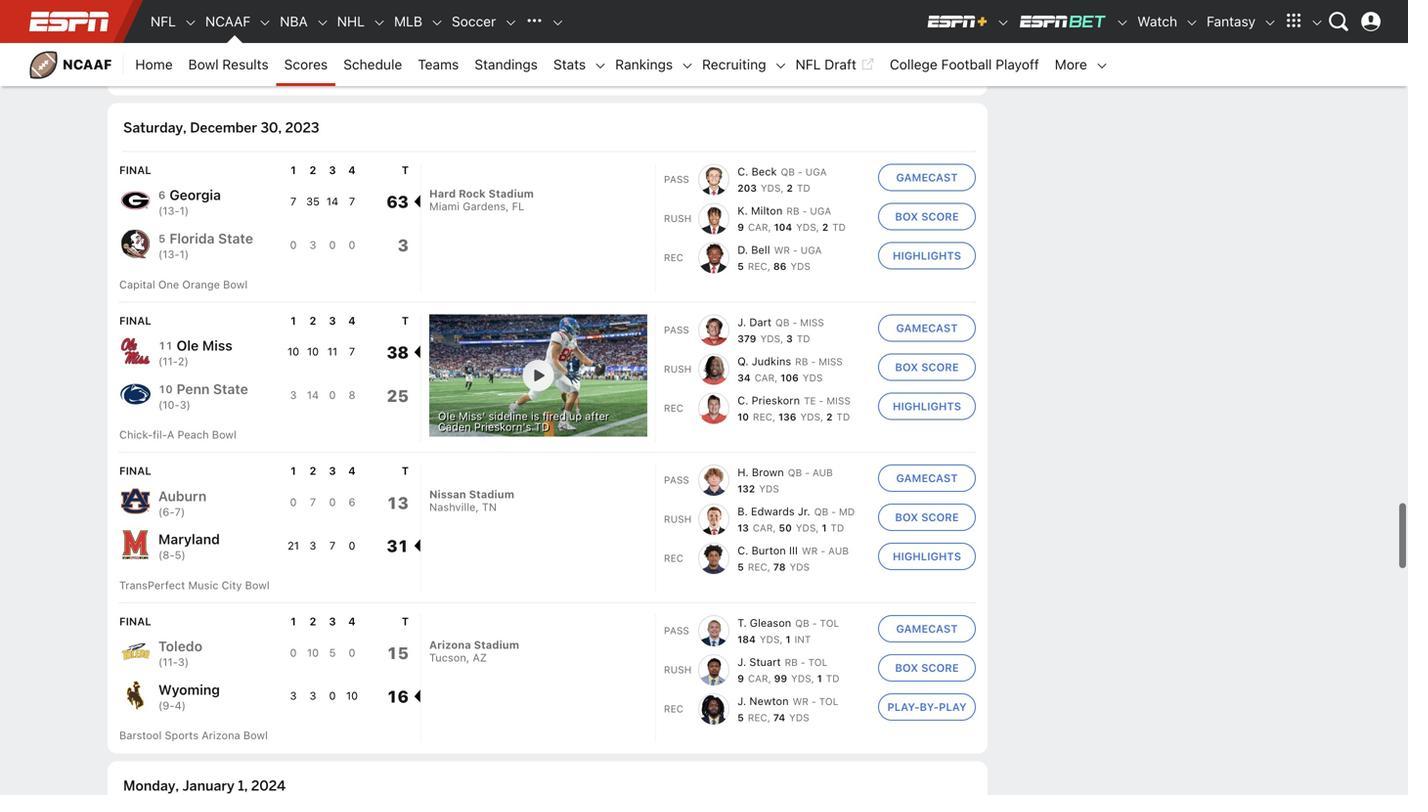 Task type: describe. For each thing, give the bounding box(es) containing it.
gamecast for 38
[[896, 322, 958, 334]]

nissan stadium nashville, tn
[[429, 488, 514, 513]]

uga for milton
[[810, 205, 831, 217]]

yds inside 'k. milton rb - uga 9 car 104 yds 2 td'
[[796, 221, 816, 233]]

rb for 63
[[787, 205, 800, 217]]

74
[[773, 712, 785, 723]]

md
[[839, 506, 855, 517]]

h. brown image
[[698, 465, 730, 496]]

gardens,
[[463, 200, 509, 213]]

bowl results
[[188, 56, 269, 72]]

2 inside c. prieskorn te - miss 10 rec 136 yds 2 td
[[826, 411, 833, 422]]

132
[[737, 483, 755, 494]]

13 inside b. edwards jr. qb - md 13 car 50 yds 1 td
[[737, 522, 749, 534]]

final for 38
[[119, 314, 151, 327]]

score for 13
[[921, 511, 959, 524]]

isu
[[819, 37, 835, 49]]

nba image
[[316, 16, 329, 29]]

td inside c. prieskorn te - miss 10 rec 136 yds 2 td
[[837, 411, 850, 422]]

4 for 38
[[348, 314, 356, 327]]

bowl right orange
[[223, 278, 248, 291]]

football
[[941, 56, 992, 72]]

college football playoff
[[890, 56, 1039, 72]]

auburn ( 6-7 )
[[158, 488, 207, 518]]

- for prieskorn
[[819, 395, 824, 406]]

sideline
[[488, 410, 528, 422]]

- inside b. edwards jr. qb - md 13 car 50 yds 1 td
[[831, 506, 836, 517]]

4 inside wyoming ( 9-4 )
[[175, 699, 182, 712]]

3 inside 10 penn state ( 10-3 )
[[180, 398, 186, 411]]

) inside 11 ole miss ( 11-2 )
[[184, 355, 189, 368]]

( inside auburn ( 6-7 )
[[158, 505, 163, 518]]

yds inside j. stuart rb - tol 9 car 99 yds 1 td
[[791, 673, 811, 684]]

( inside 6 georgia ( 13-1 )
[[158, 205, 163, 217]]

list for 13
[[664, 465, 870, 574]]

25
[[387, 386, 409, 405]]

td inside j. higgins wr - isu 9 rec 214 yds 1 td
[[830, 53, 844, 65]]

gamecast link for 63
[[878, 164, 976, 191]]

10 left 15
[[307, 646, 319, 659]]

1 box score from the top
[[895, 3, 959, 16]]

memphis link
[[158, 22, 219, 41]]

5 left 15
[[329, 646, 336, 659]]

aub inside c. burton iii wr - aub 5 rec 78 yds
[[828, 545, 849, 556]]

10 left 38
[[307, 345, 319, 358]]

penn
[[177, 381, 210, 397]]

fil-
[[153, 428, 167, 441]]

bowl right liberty
[[211, 71, 236, 84]]

d. bell wr - uga 5 rec 86 yds
[[737, 243, 822, 272]]

203
[[737, 182, 757, 194]]

t. gleason image
[[698, 615, 730, 646]]

bowl right city
[[245, 579, 270, 592]]

hard rock stadium miami gardens, fl
[[429, 187, 534, 213]]

c. burton iii image
[[698, 543, 730, 574]]

( inside "maryland ( 8-5 )"
[[158, 549, 163, 561]]

21
[[288, 539, 299, 552]]

- for bell
[[793, 244, 798, 256]]

nfl image
[[184, 16, 197, 29]]

state for 63
[[218, 230, 253, 247]]

nfl for nfl
[[151, 13, 176, 29]]

rb for 38
[[795, 356, 808, 367]]

highlights for 13
[[893, 550, 961, 563]]

j. stuart rb - tol 9 car 99 yds 1 td
[[737, 656, 840, 684]]

q.
[[737, 355, 749, 367]]

yds inside j. higgins wr - isu 9 rec 214 yds 1 td
[[795, 53, 815, 65]]

h.
[[737, 466, 749, 479]]

box score link for 63
[[878, 203, 976, 230]]

( inside wyoming ( 9-4 )
[[158, 699, 163, 712]]

florida state link
[[169, 229, 253, 248]]

watch image
[[1185, 16, 1199, 29]]

7 35 14
[[290, 195, 338, 208]]

wr for bell
[[774, 244, 790, 256]]

rec inside j. newton wr - tol 5 rec 74 yds
[[748, 712, 767, 723]]

tn
[[482, 501, 497, 513]]

8
[[349, 389, 356, 401]]

9 for 63
[[737, 221, 744, 233]]

tol for stuart
[[808, 657, 828, 668]]

play-by-play link
[[878, 693, 976, 721]]

q. judkins image
[[698, 353, 730, 385]]

state for 38
[[213, 381, 248, 397]]

( inside "5 florida state ( 13-1 )"
[[158, 248, 163, 261]]

rec left c. prieskorn image
[[664, 402, 684, 413]]

mlb link
[[386, 0, 430, 43]]

rush for 13
[[664, 513, 692, 525]]

c. prieskorn image
[[698, 392, 730, 424]]

more
[[1055, 56, 1087, 72]]

yds inside c. prieskorn te - miss 10 rec 136 yds 2 td
[[800, 411, 820, 422]]

box score link for 15
[[878, 654, 976, 681]]

11- inside toledo ( 11-3 )
[[163, 656, 178, 668]]

6 for 6 georgia ( 13-1 )
[[158, 189, 166, 202]]

yds inside j. dart qb - miss 379 yds 3 td
[[760, 333, 780, 344]]

t. gleason qb - tol 184 yds 1 int
[[737, 616, 839, 645]]

miss for judkins
[[819, 356, 843, 367]]

box for 15
[[895, 661, 918, 674]]

tucson,
[[429, 651, 470, 664]]

stats image
[[594, 59, 607, 73]]

recruiting image
[[774, 59, 788, 73]]

espn plus image
[[997, 16, 1010, 29]]

50
[[779, 522, 792, 534]]

) inside "maryland ( 8-5 )"
[[181, 549, 186, 561]]

3 inside memphis ( 10-3 )
[[180, 41, 186, 54]]

maryland ( 8-5 )
[[158, 531, 220, 561]]

dart
[[749, 316, 772, 328]]

box score for 63
[[895, 210, 959, 223]]

miss for dart
[[800, 317, 824, 328]]

after
[[585, 410, 609, 422]]

) inside "5 florida state ( 13-1 )"
[[185, 248, 189, 261]]

11- inside 11 ole miss ( 11-2 )
[[163, 355, 178, 368]]

1 inside "5 florida state ( 13-1 )"
[[180, 248, 185, 261]]

rb for 15
[[785, 657, 798, 668]]

rock
[[459, 187, 486, 200]]

standings
[[475, 56, 538, 72]]

te
[[804, 395, 816, 406]]

1 vertical spatial 14
[[326, 195, 338, 208]]

1 highlights link from the top
[[878, 35, 976, 62]]

106
[[781, 372, 799, 383]]

tol for gleason
[[820, 617, 839, 629]]

box score for 13
[[895, 511, 959, 524]]

) inside 10 penn state ( 10-3 )
[[186, 398, 191, 411]]

yds inside the t. gleason qb - tol 184 yds 1 int
[[760, 634, 780, 645]]

stadium for 15
[[474, 638, 519, 651]]

ole miss link
[[177, 336, 233, 355]]

c. inside c. beck qb - uga 203 yds 2 td
[[737, 165, 749, 178]]

january
[[182, 777, 235, 795]]

nhl link
[[329, 0, 373, 43]]

6 for 6
[[349, 496, 355, 508]]

10- inside memphis ( 10-3 )
[[163, 41, 180, 54]]

184
[[737, 634, 756, 645]]

( inside 11 ole miss ( 11-2 )
[[158, 355, 163, 368]]

pass for 15
[[664, 625, 689, 636]]

soccer image
[[504, 16, 518, 29]]

99
[[774, 673, 787, 684]]

wyoming link
[[158, 681, 220, 699]]

c. beck qb - uga 203 yds 2 td
[[737, 165, 827, 194]]

9 inside j. higgins wr - isu 9 rec 214 yds 1 td
[[737, 53, 744, 65]]

1 inside j. higgins wr - isu 9 rec 214 yds 1 td
[[821, 53, 826, 65]]

city
[[222, 579, 242, 592]]

arizona inside arizona stadium tucson, az
[[429, 638, 471, 651]]

19
[[287, 31, 299, 44]]

highlights for 38
[[893, 400, 961, 412]]

fantasy link
[[1199, 0, 1263, 43]]

7 inside auburn ( 6-7 )
[[175, 505, 181, 518]]

) inside 6 georgia ( 13-1 )
[[185, 205, 189, 217]]

5 inside "maryland ( 8-5 )"
[[175, 549, 181, 561]]

playoff
[[996, 56, 1039, 72]]

memphis
[[158, 23, 219, 39]]

schedule
[[343, 56, 402, 72]]

draft
[[825, 56, 857, 72]]

5 inside d. bell wr - uga 5 rec 86 yds
[[737, 261, 744, 272]]

orange
[[182, 278, 220, 291]]

td inside b. edwards jr. qb - md 13 car 50 yds 1 td
[[831, 522, 844, 534]]

379
[[737, 333, 756, 344]]

1 up 7 35 14
[[291, 164, 296, 177]]

prieskorn
[[752, 394, 800, 407]]

6-
[[163, 505, 175, 518]]

h. brown qb - aub 132 yds
[[737, 466, 833, 494]]

- inside c. burton iii wr - aub 5 rec 78 yds
[[821, 545, 825, 556]]

iii
[[789, 544, 798, 557]]

play-
[[887, 701, 920, 713]]

9-
[[163, 699, 175, 712]]

5 inside c. burton iii wr - aub 5 rec 78 yds
[[737, 561, 744, 573]]

nba
[[280, 13, 308, 29]]

stats
[[553, 56, 586, 72]]

box score link for 13
[[878, 504, 976, 531]]

j. for j. dart
[[737, 316, 746, 328]]

yds inside q. judkins rb - miss 34 car 106 yds
[[803, 372, 823, 383]]

watch link
[[1130, 0, 1185, 43]]

list for 15
[[664, 615, 870, 724]]

toledo link
[[158, 637, 202, 656]]

pass for 63
[[664, 174, 689, 185]]

k.
[[737, 204, 748, 217]]

ncaaf inside global navigation element
[[205, 13, 251, 29]]

1 inside j. stuart rb - tol 9 car 99 yds 1 td
[[817, 673, 822, 684]]

music
[[188, 579, 218, 592]]

bowl results link
[[181, 43, 276, 86]]

schedule link
[[336, 43, 410, 86]]

- for brown
[[805, 467, 810, 478]]

score for 15
[[921, 661, 959, 674]]

) inside memphis ( 10-3 )
[[186, 41, 191, 54]]

k. milton rb - uga 9 car 104 yds 2 td
[[737, 204, 846, 233]]

1 box score link from the top
[[878, 0, 976, 23]]

chick-fil-a peach bowl
[[119, 428, 236, 441]]

11 ole miss ( 11-2 )
[[158, 337, 233, 368]]

list for 38
[[664, 314, 870, 424]]

78
[[773, 561, 786, 573]]

35
[[306, 195, 320, 208]]

oie miss' sideline is fired up after caden prieskorn's td
[[438, 410, 609, 433]]

) inside wyoming ( 9-4 )
[[182, 699, 186, 712]]

uga for bell
[[801, 244, 822, 256]]

newton
[[749, 695, 789, 707]]

mlb image
[[430, 16, 444, 29]]

1 horizontal spatial 11
[[327, 345, 338, 358]]

rankings image
[[681, 59, 694, 73]]

10 10 11
[[287, 345, 338, 358]]

auburn link
[[158, 487, 207, 505]]

edwards
[[751, 505, 795, 518]]

yds inside b. edwards jr. qb - md 13 car 50 yds 1 td
[[796, 522, 816, 534]]

15
[[387, 643, 409, 663]]

gamecast for 63
[[896, 171, 958, 184]]

d.
[[737, 243, 748, 256]]

highlights link for 38
[[878, 392, 976, 420]]

j. for j. newton
[[737, 695, 746, 707]]

espn+ image
[[926, 14, 989, 29]]

( inside memphis ( 10-3 )
[[158, 41, 163, 54]]

- for beck
[[798, 166, 803, 177]]

k. milton image
[[698, 203, 730, 234]]

1 vertical spatial ncaaf
[[63, 56, 112, 72]]

rec left j. newton image
[[664, 703, 684, 714]]

qb for 15
[[795, 617, 809, 629]]

bowl right peach
[[212, 428, 236, 441]]

3 inside j. dart qb - miss 379 yds 3 td
[[786, 333, 793, 344]]

auburn
[[158, 488, 207, 504]]

monday,
[[123, 777, 179, 795]]

2 vertical spatial 14
[[307, 389, 319, 401]]

1 inside b. edwards jr. qb - md 13 car 50 yds 1 td
[[822, 522, 827, 534]]

higgins
[[749, 36, 788, 49]]

10 inside 10 penn state ( 10-3 )
[[158, 383, 173, 395]]

gamecast link for 13
[[878, 465, 976, 492]]



Task type: vqa. For each thing, say whether or not it's contained in the screenshot.
Beckham
no



Task type: locate. For each thing, give the bounding box(es) containing it.
9 for 15
[[737, 673, 744, 684]]

9 down k.
[[737, 221, 744, 233]]

highlights for 63
[[893, 249, 961, 262]]

profile management image
[[1361, 12, 1381, 31]]

4 for 13
[[348, 465, 356, 477]]

0 horizontal spatial 6
[[158, 189, 166, 202]]

0 vertical spatial arizona
[[429, 638, 471, 651]]

td right 104
[[832, 221, 846, 233]]

1 11- from the top
[[163, 355, 178, 368]]

stadium for 13
[[469, 488, 514, 501]]

3 highlights from the top
[[893, 400, 961, 412]]

- right "gleason"
[[812, 617, 817, 629]]

1 j. from the top
[[737, 36, 746, 49]]

3 final from the top
[[119, 465, 151, 477]]

- right the milton
[[802, 205, 807, 217]]

yds inside c. burton iii wr - aub 5 rec 78 yds
[[790, 561, 810, 573]]

rush for 63
[[664, 213, 692, 224]]

qb inside b. edwards jr. qb - md 13 car 50 yds 1 td
[[814, 506, 828, 517]]

3 score from the top
[[921, 361, 959, 373]]

214
[[773, 53, 791, 65]]

nfl right 214
[[796, 56, 821, 72]]

10 left "penn"
[[158, 383, 173, 395]]

6 left nissan
[[349, 496, 355, 508]]

3 rush from the top
[[664, 513, 692, 525]]

td right 99
[[826, 673, 840, 684]]

2 rush from the top
[[664, 363, 692, 374]]

- inside j. newton wr - tol 5 rec 74 yds
[[812, 696, 816, 707]]

miss down j. dart qb - miss 379 yds 3 td
[[819, 356, 843, 367]]

state right "penn"
[[213, 381, 248, 397]]

6 ( from the top
[[158, 505, 163, 518]]

8 ( from the top
[[158, 656, 163, 668]]

0 vertical spatial c.
[[737, 165, 749, 178]]

- down 'int' on the bottom of the page
[[801, 657, 805, 668]]

wr up 86
[[774, 244, 790, 256]]

5 down d.
[[737, 261, 744, 272]]

- left md
[[831, 506, 836, 517]]

t for 15
[[402, 615, 409, 628]]

december
[[190, 119, 257, 136]]

mlb
[[394, 13, 422, 29]]

score for 63
[[921, 210, 959, 223]]

1 vertical spatial miss
[[819, 356, 843, 367]]

0 vertical spatial rb
[[787, 205, 800, 217]]

0 vertical spatial 13-
[[163, 205, 180, 217]]

4 j. from the top
[[737, 695, 746, 707]]

0 vertical spatial stadium
[[489, 187, 534, 200]]

final
[[119, 164, 151, 177], [119, 314, 151, 327], [119, 465, 151, 477], [119, 615, 151, 628]]

1 horizontal spatial nfl
[[796, 56, 821, 72]]

5 box from the top
[[895, 661, 918, 674]]

espn bet image left the watch
[[1116, 16, 1130, 29]]

) down 'georgia'
[[185, 205, 189, 217]]

- for newton
[[812, 696, 816, 707]]

1 horizontal spatial 13
[[737, 522, 749, 534]]

j. newton image
[[698, 693, 730, 724]]

0 horizontal spatial 11
[[158, 339, 173, 352]]

play-by-play
[[887, 701, 967, 713]]

3 box score from the top
[[895, 361, 959, 373]]

11-
[[163, 355, 178, 368], [163, 656, 178, 668]]

more espn image
[[1310, 16, 1324, 29]]

rec down the higgins
[[748, 53, 768, 65]]

a
[[167, 428, 174, 441]]

3 highlights link from the top
[[878, 392, 976, 420]]

4 list from the top
[[664, 615, 870, 724]]

1 box from the top
[[895, 3, 918, 16]]

box score for 38
[[895, 361, 959, 373]]

toledo ( 11-3 )
[[158, 638, 202, 668]]

rec inside d. bell wr - uga 5 rec 86 yds
[[748, 261, 767, 272]]

pass for 38
[[664, 324, 689, 335]]

2 13- from the top
[[163, 248, 180, 261]]

wr inside c. burton iii wr - aub 5 rec 78 yds
[[802, 545, 818, 556]]

) down 'florida'
[[185, 248, 189, 261]]

2 vertical spatial uga
[[801, 244, 822, 256]]

ncaaf image
[[258, 16, 272, 29]]

0 vertical spatial 10-
[[163, 41, 180, 54]]

- inside j. dart qb - miss 379 yds 3 td
[[793, 317, 797, 328]]

capital
[[119, 278, 155, 291]]

td inside j. stuart rb - tol 9 car 99 yds 1 td
[[826, 673, 840, 684]]

rec inside c. burton iii wr - aub 5 rec 78 yds
[[748, 561, 767, 573]]

2 score from the top
[[921, 210, 959, 223]]

0 vertical spatial 13
[[387, 493, 409, 512]]

final for 13
[[119, 465, 151, 477]]

2 vertical spatial rb
[[785, 657, 798, 668]]

car inside 'k. milton rb - uga 9 car 104 yds 2 td'
[[748, 221, 768, 233]]

1 vertical spatial arizona
[[202, 729, 240, 742]]

state right 'florida'
[[218, 230, 253, 247]]

13- down 'florida'
[[163, 248, 180, 261]]

2 10- from the top
[[163, 398, 180, 411]]

2 11- from the top
[[163, 656, 178, 668]]

int
[[795, 634, 811, 645]]

college
[[890, 56, 938, 72]]

rec left d. bell icon
[[664, 252, 684, 263]]

1 c. from the top
[[737, 165, 749, 178]]

final down transperfect
[[119, 615, 151, 628]]

11 left "ole" on the top of page
[[158, 339, 173, 352]]

2 box score link from the top
[[878, 203, 976, 230]]

j. up recruiting at the top
[[737, 36, 746, 49]]

2 inside 11 ole miss ( 11-2 )
[[178, 355, 184, 368]]

36
[[387, 28, 409, 48]]

c. inside c. prieskorn te - miss 10 rec 136 yds 2 td
[[737, 394, 749, 407]]

t for 63
[[402, 164, 409, 177]]

highlights link for 63
[[878, 242, 976, 269]]

final down 'capital'
[[119, 314, 151, 327]]

10 inside c. prieskorn te - miss 10 rec 136 yds 2 td
[[737, 411, 749, 422]]

saturday, december 30, 2023
[[123, 119, 319, 136]]

qb right jr.
[[814, 506, 828, 517]]

barstool
[[119, 729, 162, 742]]

yds inside c. beck qb - uga 203 yds 2 td
[[761, 182, 781, 194]]

j. up 379
[[737, 316, 746, 328]]

box score for 15
[[895, 661, 959, 674]]

car inside j. stuart rb - tol 9 car 99 yds 1 td
[[748, 673, 768, 684]]

1 vertical spatial tol
[[808, 657, 828, 668]]

car down the milton
[[748, 221, 768, 233]]

1 vertical spatial 13-
[[163, 248, 180, 261]]

1 vertical spatial c.
[[737, 394, 749, 407]]

qb for 63
[[781, 166, 795, 177]]

j. inside j. dart qb - miss 379 yds 3 td
[[737, 316, 746, 328]]

yds down "gleason"
[[760, 634, 780, 645]]

2 list from the top
[[664, 314, 870, 424]]

1 10- from the top
[[163, 41, 180, 54]]

final for 15
[[119, 615, 151, 628]]

1 pass from the top
[[664, 174, 689, 185]]

- inside d. bell wr - uga 5 rec 86 yds
[[793, 244, 798, 256]]

nissan
[[429, 488, 466, 501]]

wr inside j. higgins wr - isu 9 rec 214 yds 1 td
[[792, 37, 808, 49]]

scores
[[284, 56, 328, 72]]

0 horizontal spatial espn bet image
[[1018, 14, 1108, 29]]

( down wyoming
[[158, 699, 163, 712]]

more espn image
[[1279, 7, 1308, 36]]

box score link for 38
[[878, 353, 976, 381]]

5 inside "5 florida state ( 13-1 )"
[[158, 232, 166, 245]]

j. dart image
[[698, 314, 730, 345]]

1 13- from the top
[[163, 205, 180, 217]]

rb inside 'k. milton rb - uga 9 car 104 yds 2 td'
[[787, 205, 800, 217]]

3 box score link from the top
[[878, 353, 976, 381]]

13
[[387, 493, 409, 512], [737, 522, 749, 534]]

9 ( from the top
[[158, 699, 163, 712]]

5 box score from the top
[[895, 661, 959, 674]]

c. beck image
[[698, 164, 730, 195]]

( left georgia link
[[158, 205, 163, 217]]

tol inside j. stuart rb - tol 9 car 99 yds 1 td
[[808, 657, 828, 668]]

0 vertical spatial 6
[[158, 189, 166, 202]]

fl
[[512, 200, 524, 213]]

0 vertical spatial 9
[[737, 53, 744, 65]]

car for 15
[[748, 673, 768, 684]]

j. newton wr - tol 5 rec 74 yds
[[737, 695, 839, 723]]

j. for j. stuart
[[737, 656, 746, 668]]

3 gamecast link from the top
[[878, 465, 976, 492]]

miss right te
[[827, 395, 851, 406]]

car inside b. edwards jr. qb - md 13 car 50 yds 1 td
[[753, 522, 773, 534]]

5 ( from the top
[[158, 398, 163, 411]]

j. for j. higgins
[[737, 36, 746, 49]]

pass left h. brown image
[[664, 474, 689, 486]]

td up q. judkins rb - miss 34 car 106 yds
[[797, 333, 810, 344]]

rb up 99
[[785, 657, 798, 668]]

yds right '74'
[[789, 712, 809, 723]]

uga right beck
[[805, 166, 827, 177]]

1 down 21 on the bottom left of page
[[291, 615, 296, 628]]

rush for 15
[[664, 664, 692, 675]]

4 box from the top
[[895, 511, 918, 524]]

burton
[[752, 544, 786, 557]]

- right te
[[819, 395, 824, 406]]

2 j. from the top
[[737, 316, 746, 328]]

1 t from the top
[[402, 164, 409, 177]]

car inside q. judkins rb - miss 34 car 106 yds
[[755, 372, 775, 383]]

yds right 106
[[803, 372, 823, 383]]

aub down md
[[828, 545, 849, 556]]

home
[[135, 56, 173, 72]]

10 left 16
[[346, 690, 358, 702]]

1
[[821, 53, 826, 65], [291, 164, 296, 177], [180, 205, 185, 217], [180, 248, 185, 261], [291, 314, 296, 327], [291, 465, 296, 477], [822, 522, 827, 534], [291, 615, 296, 628], [786, 634, 791, 645], [817, 673, 822, 684]]

c. for 38
[[737, 394, 749, 407]]

- for stuart
[[801, 657, 805, 668]]

oie
[[438, 410, 456, 422]]

nfl draft link
[[788, 43, 882, 86]]

t for 38
[[402, 314, 409, 327]]

final down saturday,
[[119, 164, 151, 177]]

toledo
[[158, 638, 202, 654]]

rb inside j. stuart rb - tol 9 car 99 yds 1 td
[[785, 657, 798, 668]]

13-
[[163, 205, 180, 217], [163, 248, 180, 261]]

qb inside h. brown qb - aub 132 yds
[[788, 467, 802, 478]]

wr
[[792, 37, 808, 49], [774, 244, 790, 256], [802, 545, 818, 556], [793, 696, 809, 707]]

wr for higgins
[[792, 37, 808, 49]]

( up one
[[158, 248, 163, 261]]

score
[[921, 3, 959, 16], [921, 210, 959, 223], [921, 361, 959, 373], [921, 511, 959, 524], [921, 661, 959, 674]]

rec down prieskorn
[[753, 411, 773, 422]]

4 final from the top
[[119, 615, 151, 628]]

- inside c. prieskorn te - miss 10 rec 136 yds 2 td
[[819, 395, 824, 406]]

pass for 13
[[664, 474, 689, 486]]

box for 38
[[895, 361, 918, 373]]

- inside q. judkins rb - miss 34 car 106 yds
[[811, 356, 816, 367]]

4 for 63
[[348, 164, 356, 177]]

) inside auburn ( 6-7 )
[[181, 505, 185, 518]]

hard
[[429, 187, 456, 200]]

1 horizontal spatial 6
[[349, 496, 355, 508]]

1 vertical spatial 10-
[[163, 398, 180, 411]]

- for gleason
[[812, 617, 817, 629]]

yds inside j. newton wr - tol 5 rec 74 yds
[[789, 712, 809, 723]]

104
[[774, 221, 792, 233]]

c. down 34
[[737, 394, 749, 407]]

standings link
[[467, 43, 546, 86]]

bowl up 1,
[[243, 729, 268, 742]]

1 horizontal spatial ncaaf link
[[197, 0, 258, 43]]

- up jr.
[[805, 467, 810, 478]]

gamecast
[[896, 171, 958, 184], [896, 322, 958, 334], [896, 472, 958, 485], [896, 622, 958, 635]]

- for dart
[[793, 317, 797, 328]]

gamecast for 15
[[896, 622, 958, 635]]

nfl
[[151, 13, 176, 29], [796, 56, 821, 72]]

4 for 15
[[348, 615, 356, 628]]

1 list from the top
[[664, 164, 870, 273]]

3 gamecast from the top
[[896, 472, 958, 485]]

final for 63
[[119, 164, 151, 177]]

gleason
[[750, 616, 791, 629]]

qb for 38
[[775, 317, 790, 328]]

1 vertical spatial uga
[[810, 205, 831, 217]]

miss for prieskorn
[[827, 395, 851, 406]]

( up transperfect
[[158, 549, 163, 561]]

14
[[326, 31, 338, 44], [326, 195, 338, 208], [307, 389, 319, 401]]

2 gamecast from the top
[[896, 322, 958, 334]]

3 t from the top
[[402, 465, 409, 477]]

list containing c. beck
[[664, 164, 870, 273]]

stadium inside the hard rock stadium miami gardens, fl
[[489, 187, 534, 200]]

t for 13
[[402, 465, 409, 477]]

- inside 'k. milton rb - uga 9 car 104 yds 2 td'
[[802, 205, 807, 217]]

qb inside c. beck qb - uga 203 yds 2 td
[[781, 166, 795, 177]]

rush for 38
[[664, 363, 692, 374]]

wr right iii
[[802, 545, 818, 556]]

- for higgins
[[811, 37, 816, 49]]

2 final from the top
[[119, 314, 151, 327]]

c. burton iii wr - aub 5 rec 78 yds
[[737, 544, 849, 573]]

peach
[[177, 428, 209, 441]]

30,
[[261, 119, 282, 136]]

wr for newton
[[793, 696, 809, 707]]

3 inside toledo ( 11-3 )
[[178, 656, 185, 668]]

pass
[[664, 174, 689, 185], [664, 324, 689, 335], [664, 474, 689, 486], [664, 625, 689, 636]]

1 vertical spatial 6
[[349, 496, 355, 508]]

global navigation element
[[20, 0, 1389, 43]]

2 pass from the top
[[664, 324, 689, 335]]

espn bet image
[[1018, 14, 1108, 29], [1116, 16, 1130, 29]]

uga inside d. bell wr - uga 5 rec 86 yds
[[801, 244, 822, 256]]

wr right the newton
[[793, 696, 809, 707]]

( inside 10 penn state ( 10-3 )
[[158, 398, 163, 411]]

2 vertical spatial tol
[[819, 696, 839, 707]]

11 inside 11 ole miss ( 11-2 )
[[158, 339, 173, 352]]

qb right beck
[[781, 166, 795, 177]]

td down isu
[[830, 53, 844, 65]]

ncaaf
[[205, 13, 251, 29], [63, 56, 112, 72]]

- left isu
[[811, 37, 816, 49]]

4 box score from the top
[[895, 511, 959, 524]]

4 rush from the top
[[664, 664, 692, 675]]

yds down beck
[[761, 182, 781, 194]]

qb inside j. dart qb - miss 379 yds 3 td
[[775, 317, 790, 328]]

3 box from the top
[[895, 361, 918, 373]]

1 horizontal spatial espn bet image
[[1116, 16, 1130, 29]]

2 gamecast link from the top
[[878, 314, 976, 342]]

yds inside d. bell wr - uga 5 rec 86 yds
[[791, 261, 811, 272]]

tol down 'int' on the bottom of the page
[[808, 657, 828, 668]]

1 vertical spatial 11-
[[163, 656, 178, 668]]

bowl down memphis ( 10-3 )
[[188, 56, 219, 72]]

stadium right tucson,
[[474, 638, 519, 651]]

box for 13
[[895, 511, 918, 524]]

j. higgins image
[[698, 35, 730, 66]]

0 horizontal spatial arizona
[[202, 729, 240, 742]]

j. higgins wr - isu 9 rec 214 yds 1 td
[[737, 36, 844, 65]]

13 up 31
[[387, 493, 409, 512]]

1 inside 6 georgia ( 13-1 )
[[180, 205, 185, 217]]

0 vertical spatial tol
[[820, 617, 839, 629]]

63
[[387, 192, 409, 211]]

0 vertical spatial uga
[[805, 166, 827, 177]]

( left ole miss link
[[158, 355, 163, 368]]

1 up 21 on the bottom left of page
[[291, 465, 296, 477]]

list containing h. brown
[[664, 465, 870, 574]]

2024
[[251, 777, 286, 795]]

yds down jr.
[[796, 522, 816, 534]]

nfl for nfl draft
[[796, 56, 821, 72]]

miss inside q. judkins rb - miss 34 car 106 yds
[[819, 356, 843, 367]]

uga inside 'k. milton rb - uga 9 car 104 yds 2 td'
[[810, 205, 831, 217]]

2 highlights link from the top
[[878, 242, 976, 269]]

11- down "ole" on the top of page
[[163, 355, 178, 368]]

16
[[387, 686, 409, 706]]

0 horizontal spatial 13
[[387, 493, 409, 512]]

2 highlights from the top
[[893, 249, 961, 262]]

box score
[[895, 3, 959, 16], [895, 210, 959, 223], [895, 361, 959, 373], [895, 511, 959, 524], [895, 661, 959, 674]]

1 ( from the top
[[158, 41, 163, 54]]

c. prieskorn te - miss 10 rec 136 yds 2 td
[[737, 394, 851, 422]]

miami
[[429, 200, 460, 213]]

miss
[[800, 317, 824, 328], [819, 356, 843, 367], [827, 395, 851, 406]]

tol right "gleason"
[[820, 617, 839, 629]]

teams link
[[410, 43, 467, 86]]

10 right miss
[[287, 345, 299, 358]]

1 rush from the top
[[664, 213, 692, 224]]

wr inside d. bell wr - uga 5 rec 86 yds
[[774, 244, 790, 256]]

) down the toledo
[[185, 656, 189, 668]]

2 box from the top
[[895, 210, 918, 223]]

rec inside j. higgins wr - isu 9 rec 214 yds 1 td
[[748, 53, 768, 65]]

1 vertical spatial rb
[[795, 356, 808, 367]]

2 vertical spatial 9
[[737, 673, 744, 684]]

td inside j. dart qb - miss 379 yds 3 td
[[797, 333, 810, 344]]

14 left "8"
[[307, 389, 319, 401]]

5 box score link from the top
[[878, 654, 976, 681]]

t.
[[737, 616, 747, 629]]

arizona
[[429, 638, 471, 651], [202, 729, 240, 742]]

highlights link for 13
[[878, 543, 976, 570]]

0 vertical spatial nfl
[[151, 13, 176, 29]]

)
[[186, 41, 191, 54], [185, 205, 189, 217], [185, 248, 189, 261], [184, 355, 189, 368], [186, 398, 191, 411], [181, 505, 185, 518], [181, 549, 186, 561], [185, 656, 189, 668], [182, 699, 186, 712]]

6
[[158, 189, 166, 202], [349, 496, 355, 508]]

stuart
[[749, 656, 781, 668]]

j. inside j. newton wr - tol 5 rec 74 yds
[[737, 695, 746, 707]]

0 vertical spatial 14
[[326, 31, 338, 44]]

4 score from the top
[[921, 511, 959, 524]]

5 florida state ( 13-1 )
[[158, 230, 253, 261]]

watch
[[1137, 13, 1177, 29]]

3 ( from the top
[[158, 248, 163, 261]]

j. dart qb - miss 379 yds 3 td
[[737, 316, 824, 344]]

rb
[[787, 205, 800, 217], [795, 356, 808, 367], [785, 657, 798, 668]]

- right iii
[[821, 545, 825, 556]]

0 horizontal spatial nfl
[[151, 13, 176, 29]]

13- down 'georgia'
[[163, 205, 180, 217]]

9 inside j. stuart rb - tol 9 car 99 yds 1 td
[[737, 673, 744, 684]]

list for 63
[[664, 164, 870, 273]]

car for 63
[[748, 221, 768, 233]]

5 score from the top
[[921, 661, 959, 674]]

1 final from the top
[[119, 164, 151, 177]]

13- inside "5 florida state ( 13-1 )"
[[163, 248, 180, 261]]

fantasy
[[1207, 13, 1256, 29]]

4
[[348, 164, 356, 177], [348, 314, 356, 327], [348, 465, 356, 477], [348, 615, 356, 628], [175, 699, 182, 712]]

tol for newton
[[819, 696, 839, 707]]

judkins
[[752, 355, 791, 367]]

5 inside j. newton wr - tol 5 rec 74 yds
[[737, 712, 744, 723]]

2 vertical spatial stadium
[[474, 638, 519, 651]]

yds right 104
[[796, 221, 816, 233]]

more image
[[1095, 59, 1109, 73]]

play
[[939, 701, 967, 713]]

- for milton
[[802, 205, 807, 217]]

b. edwards jr. qb - md 13 car 50 yds 1 td
[[737, 505, 855, 534]]

uga for beck
[[805, 166, 827, 177]]

1 inside the t. gleason qb - tol 184 yds 1 int
[[786, 634, 791, 645]]

ncaaf link up bowl results
[[197, 0, 258, 43]]

0 vertical spatial aub
[[813, 467, 833, 478]]

more sports image
[[551, 16, 564, 29]]

list containing j. dart
[[664, 314, 870, 424]]

1 horizontal spatial arizona
[[429, 638, 471, 651]]

( inside toledo ( 11-3 )
[[158, 656, 163, 668]]

j. stuart image
[[698, 654, 730, 685]]

4 pass from the top
[[664, 625, 689, 636]]

1 up 10 10 11
[[291, 314, 296, 327]]

) down "ole" on the top of page
[[184, 355, 189, 368]]

10- down "penn"
[[163, 398, 180, 411]]

- inside j. stuart rb - tol 9 car 99 yds 1 td
[[801, 657, 805, 668]]

maryland
[[158, 531, 220, 547]]

yds down iii
[[790, 561, 810, 573]]

c. inside c. burton iii wr - aub 5 rec 78 yds
[[737, 544, 749, 557]]

2 vertical spatial c.
[[737, 544, 749, 557]]

9
[[737, 53, 744, 65], [737, 221, 744, 233], [737, 673, 744, 684]]

yds down te
[[800, 411, 820, 422]]

espn more sports home page image
[[520, 7, 549, 36]]

4 t from the top
[[402, 615, 409, 628]]

- inside h. brown qb - aub 132 yds
[[805, 467, 810, 478]]

- inside the t. gleason qb - tol 184 yds 1 int
[[812, 617, 817, 629]]

1 vertical spatial 13
[[737, 522, 749, 534]]

1 down 'florida'
[[180, 248, 185, 261]]

1 vertical spatial 9
[[737, 221, 744, 233]]

2 inside 'k. milton rb - uga 9 car 104 yds 2 td'
[[822, 221, 828, 233]]

10- inside 10 penn state ( 10-3 )
[[163, 398, 180, 411]]

rb inside q. judkins rb - miss 34 car 106 yds
[[795, 356, 808, 367]]

- inside j. higgins wr - isu 9 rec 214 yds 1 td
[[811, 37, 816, 49]]

rec inside c. prieskorn te - miss 10 rec 136 yds 2 td
[[753, 411, 773, 422]]

4 gamecast link from the top
[[878, 615, 976, 642]]

1 vertical spatial aub
[[828, 545, 849, 556]]

4 highlights from the top
[[893, 550, 961, 563]]

yds right 99
[[791, 673, 811, 684]]

box for 63
[[895, 210, 918, 223]]

31
[[387, 536, 409, 556]]

nhl image
[[373, 16, 386, 29]]

2 9 from the top
[[737, 221, 744, 233]]

td inside c. beck qb - uga 203 yds 2 td
[[797, 182, 810, 194]]

list
[[664, 164, 870, 273], [664, 314, 870, 424], [664, 465, 870, 574], [664, 615, 870, 724]]

td inside 'k. milton rb - uga 9 car 104 yds 2 td'
[[832, 221, 846, 233]]

car down stuart
[[748, 673, 768, 684]]

0 vertical spatial ncaaf
[[205, 13, 251, 29]]

10
[[287, 345, 299, 358], [307, 345, 319, 358], [158, 383, 173, 395], [737, 411, 749, 422], [307, 646, 319, 659], [346, 690, 358, 702]]

2 ( from the top
[[158, 205, 163, 217]]

1 vertical spatial nfl
[[796, 56, 821, 72]]

nfl inside nfl link
[[151, 13, 176, 29]]

j. inside j. stuart rb - tol 9 car 99 yds 1 td
[[737, 656, 746, 668]]

rb up 106
[[795, 356, 808, 367]]

aub inside h. brown qb - aub 132 yds
[[813, 467, 833, 478]]

yds
[[795, 53, 815, 65], [761, 182, 781, 194], [796, 221, 816, 233], [791, 261, 811, 272], [760, 333, 780, 344], [803, 372, 823, 383], [800, 411, 820, 422], [759, 483, 779, 494], [796, 522, 816, 534], [790, 561, 810, 573], [760, 634, 780, 645], [791, 673, 811, 684], [789, 712, 809, 723]]

3 list from the top
[[664, 465, 870, 574]]

13- inside 6 georgia ( 13-1 )
[[163, 205, 180, 217]]

score for 38
[[921, 361, 959, 373]]

arizona left "az"
[[429, 638, 471, 651]]

1 horizontal spatial ncaaf
[[205, 13, 251, 29]]

fantasy image
[[1263, 16, 1277, 29]]

rec left c. burton iii image
[[664, 553, 684, 564]]

0 vertical spatial miss
[[800, 317, 824, 328]]

10 right c. prieskorn image
[[737, 411, 749, 422]]

yds inside h. brown qb - aub 132 yds
[[759, 483, 779, 494]]

external link image
[[860, 53, 874, 76]]

2 t from the top
[[402, 314, 409, 327]]

1 gamecast from the top
[[896, 171, 958, 184]]

wr left isu
[[792, 37, 808, 49]]

4 gamecast from the top
[[896, 622, 958, 635]]

tol inside the t. gleason qb - tol 184 yds 1 int
[[820, 617, 839, 629]]

scores link
[[276, 43, 336, 86]]

14 down nba image at the top left of the page
[[326, 31, 338, 44]]

wr inside j. newton wr - tol 5 rec 74 yds
[[793, 696, 809, 707]]

1 vertical spatial stadium
[[469, 488, 514, 501]]

d. bell image
[[698, 242, 730, 273]]

car down judkins
[[755, 372, 775, 383]]

) inside toledo ( 11-3 )
[[185, 656, 189, 668]]

list containing t. gleason
[[664, 615, 870, 724]]

td inside oie miss' sideline is fired up after caden prieskorn's td
[[535, 420, 549, 433]]

4 box score link from the top
[[878, 504, 976, 531]]

saturday,
[[123, 119, 187, 136]]

miss inside c. prieskorn te - miss 10 rec 136 yds 2 td
[[827, 395, 851, 406]]

uga down c. beck qb - uga 203 yds 2 td
[[810, 205, 831, 217]]

) down memphis
[[186, 41, 191, 54]]

2 box score from the top
[[895, 210, 959, 223]]

1,
[[238, 777, 248, 795]]

b. edwards jr. image
[[698, 504, 730, 535]]

2 vertical spatial miss
[[827, 395, 851, 406]]

0 horizontal spatial ncaaf link
[[20, 43, 124, 86]]

2 c. from the top
[[737, 394, 749, 407]]

0 vertical spatial state
[[218, 230, 253, 247]]

bell
[[751, 243, 770, 256]]

9 right j. stuart icon
[[737, 673, 744, 684]]

memphis ( 10-3 )
[[158, 23, 219, 54]]

car for 38
[[755, 372, 775, 383]]

1 vertical spatial state
[[213, 381, 248, 397]]

2 inside c. beck qb - uga 203 yds 2 td
[[787, 182, 793, 194]]

stadium inside nissan stadium nashville, tn
[[469, 488, 514, 501]]

rec
[[748, 53, 768, 65], [664, 252, 684, 263], [748, 261, 767, 272], [664, 402, 684, 413], [753, 411, 773, 422], [664, 553, 684, 564], [748, 561, 767, 573], [664, 703, 684, 714], [748, 712, 767, 723]]

yds down dart
[[760, 333, 780, 344]]

) right 8- on the bottom left of the page
[[181, 549, 186, 561]]

4 ( from the top
[[158, 355, 163, 368]]

0 vertical spatial 11-
[[163, 355, 178, 368]]

1 highlights from the top
[[893, 42, 961, 55]]

- down j. stuart rb - tol 9 car 99 yds 1 td
[[812, 696, 816, 707]]

miss'
[[459, 410, 485, 422]]

- for judkins
[[811, 356, 816, 367]]

13 down b.
[[737, 522, 749, 534]]

qb for 13
[[788, 467, 802, 478]]

1 9 from the top
[[737, 53, 744, 65]]

7 ( from the top
[[158, 549, 163, 561]]

c. for 13
[[737, 544, 749, 557]]

5 left 'florida'
[[158, 232, 166, 245]]

0 horizontal spatial ncaaf
[[63, 56, 112, 72]]

3 j. from the top
[[737, 656, 746, 668]]

3 9 from the top
[[737, 673, 744, 684]]

gamecast for 13
[[896, 472, 958, 485]]

td left the 'up'
[[535, 420, 549, 433]]

j. left the newton
[[737, 695, 746, 707]]

1 score from the top
[[921, 3, 959, 16]]

1 gamecast link from the top
[[878, 164, 976, 191]]

teams
[[418, 56, 459, 72]]

pass left j. dart icon
[[664, 324, 689, 335]]

3 c. from the top
[[737, 544, 749, 557]]

nfl inside nfl draft link
[[796, 56, 821, 72]]

6 left georgia link
[[158, 189, 166, 202]]

3 pass from the top
[[664, 474, 689, 486]]

arizona right sports
[[202, 729, 240, 742]]

gamecast link for 38
[[878, 314, 976, 342]]

4 highlights link from the top
[[878, 543, 976, 570]]

by-
[[920, 701, 939, 713]]

gamecast link for 15
[[878, 615, 976, 642]]

rec down the bell
[[748, 261, 767, 272]]



